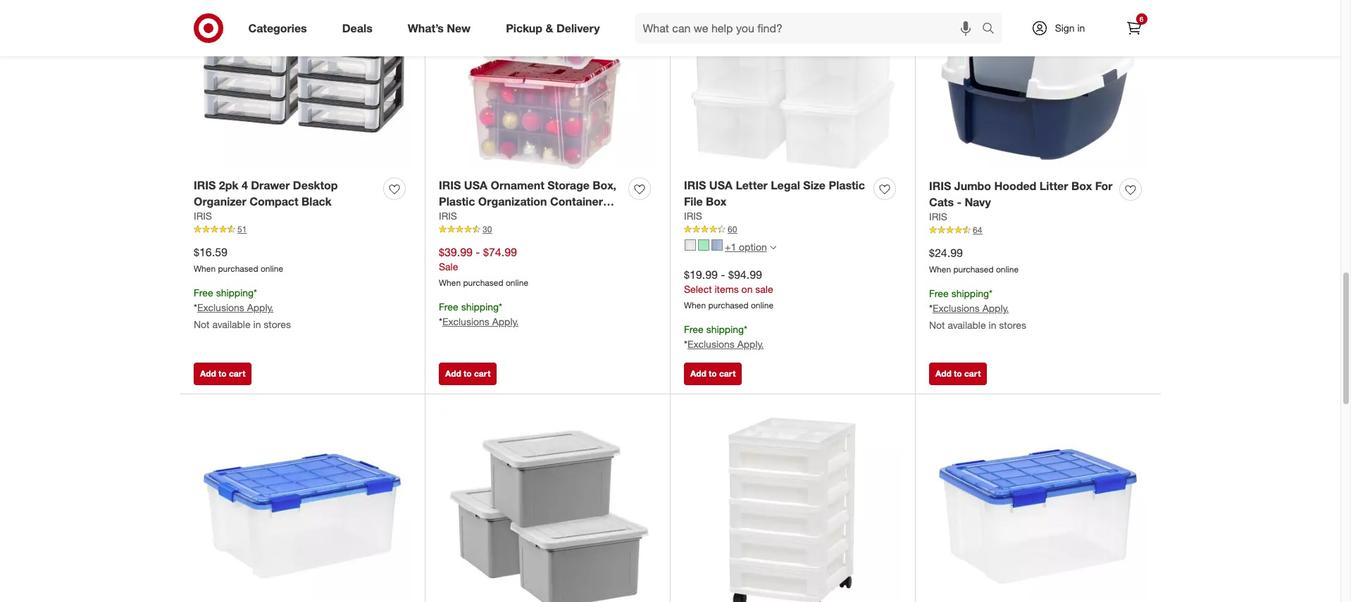 Task type: locate. For each thing, give the bounding box(es) containing it.
when down select
[[684, 300, 706, 311]]

iris 32qt 3pk letter plastic file box image
[[439, 408, 656, 603], [439, 408, 656, 603]]

free shipping * * exclusions apply. not available in stores down $16.59 when purchased online
[[194, 287, 291, 331]]

0 horizontal spatial available
[[212, 319, 251, 331]]

1 horizontal spatial available
[[948, 319, 986, 331]]

shipping down $16.59 when purchased online
[[216, 287, 254, 299]]

* down $16.59 when purchased online
[[254, 287, 257, 299]]

iris 2pk 4 drawer desktop organizer compact black image
[[194, 0, 411, 169], [194, 0, 411, 169]]

iris usa ornament storage box, plastic organization container bin, clear/red
[[439, 178, 617, 224]]

$74.99
[[483, 245, 517, 259]]

box left for
[[1072, 179, 1092, 193]]

purchased
[[218, 264, 258, 274], [954, 265, 994, 275], [463, 278, 504, 289], [709, 300, 749, 311]]

exclusions down select
[[688, 338, 735, 350]]

sign in link
[[1019, 13, 1107, 44]]

stores for $16.59
[[264, 319, 291, 331]]

exclusions for $39.99 - $74.99
[[442, 316, 490, 328]]

iris link for iris usa letter legal size plastic file box
[[684, 210, 703, 224]]

in for iris 2pk 4 drawer desktop organizer compact black
[[253, 319, 261, 331]]

2pk
[[219, 178, 239, 192]]

usa left letter on the right top of the page
[[709, 178, 733, 192]]

iris link down cats at the right of page
[[929, 210, 948, 224]]

stores
[[264, 319, 291, 331], [999, 319, 1027, 331]]

- inside $19.99 - $94.99 select items on sale when purchased online
[[721, 267, 726, 282]]

purchased down $74.99
[[463, 278, 504, 289]]

iris down cats at the right of page
[[929, 211, 948, 223]]

desktop
[[293, 178, 338, 192]]

1 usa from the left
[[464, 178, 488, 192]]

- up the items
[[721, 267, 726, 282]]

shipping for $19.99 - $94.99
[[707, 324, 744, 336]]

iris 60qt weatherpro plastic storage bin image
[[194, 408, 411, 603], [194, 408, 411, 603]]

usa up clear/red
[[464, 178, 488, 192]]

1 add to cart button from the left
[[194, 363, 252, 385]]

usa
[[464, 178, 488, 192], [709, 178, 733, 192]]

iris usa letter legal size plastic file box link
[[684, 177, 868, 210]]

2 add to cart button from the left
[[439, 363, 497, 385]]

purchased inside $39.99 - $74.99 sale when purchased online
[[463, 278, 504, 289]]

iris down organizer
[[194, 210, 212, 222]]

iris up $39.99
[[439, 210, 457, 222]]

available down "$24.99 when purchased online"
[[948, 319, 986, 331]]

usa inside iris usa letter legal size plastic file box
[[709, 178, 733, 192]]

to for $19.99 - $94.99
[[709, 368, 717, 379]]

1 horizontal spatial -
[[721, 267, 726, 282]]

2 vertical spatial -
[[721, 267, 726, 282]]

shipping down $39.99 - $74.99 sale when purchased online
[[461, 301, 499, 313]]

free
[[194, 287, 213, 299], [929, 288, 949, 300], [439, 301, 459, 313], [684, 324, 704, 336]]

cart
[[229, 368, 245, 379], [474, 368, 491, 379], [719, 368, 736, 379], [965, 368, 981, 379]]

free for $24.99
[[929, 288, 949, 300]]

iris link for iris 2pk 4 drawer desktop organizer compact black
[[194, 210, 212, 224]]

bin,
[[439, 210, 459, 224]]

1 horizontal spatial stores
[[999, 319, 1027, 331]]

4 cart from the left
[[965, 368, 981, 379]]

1 horizontal spatial plastic
[[829, 178, 865, 192]]

iris jumbo hooded litter box for cats - navy image
[[929, 0, 1147, 170], [929, 0, 1147, 170]]

cart for $16.59
[[229, 368, 245, 379]]

in down "$24.99 when purchased online"
[[989, 319, 997, 331]]

usa inside iris usa ornament storage box, plastic organization container bin, clear/red
[[464, 178, 488, 192]]

exclusions apply. link down $16.59 when purchased online
[[197, 302, 274, 314]]

when down sale
[[439, 278, 461, 289]]

*
[[254, 287, 257, 299], [989, 288, 993, 300], [499, 301, 502, 313], [194, 302, 197, 314], [929, 302, 933, 314], [439, 316, 442, 328], [744, 324, 748, 336], [684, 338, 688, 350]]

iris up file
[[684, 178, 706, 192]]

jumbo
[[955, 179, 992, 193]]

apply. down $39.99 - $74.99 sale when purchased online
[[492, 316, 519, 328]]

1 cart from the left
[[229, 368, 245, 379]]

2 horizontal spatial -
[[957, 195, 962, 209]]

$19.99
[[684, 267, 718, 282]]

iris for iris jumbo hooded litter box for cats - navy's iris link
[[929, 211, 948, 223]]

+1
[[725, 241, 737, 253]]

online inside "$24.99 when purchased online"
[[996, 265, 1019, 275]]

what's
[[408, 21, 444, 35]]

6 link
[[1119, 13, 1150, 44]]

add for $39.99 - $74.99
[[445, 368, 461, 379]]

exclusions
[[197, 302, 244, 314], [933, 302, 980, 314], [442, 316, 490, 328], [688, 338, 735, 350]]

apply. down on at the top right of page
[[738, 338, 764, 350]]

- right cats at the right of page
[[957, 195, 962, 209]]

add to cart button
[[194, 363, 252, 385], [439, 363, 497, 385], [684, 363, 742, 385], [929, 363, 988, 385]]

plastic right size
[[829, 178, 865, 192]]

3 to from the left
[[709, 368, 717, 379]]

4 to from the left
[[954, 368, 962, 379]]

iris down file
[[684, 210, 703, 222]]

when down $24.99
[[929, 265, 951, 275]]

delivery
[[557, 21, 600, 35]]

select
[[684, 284, 712, 296]]

when
[[194, 264, 216, 274], [929, 265, 951, 275], [439, 278, 461, 289], [684, 300, 706, 311]]

when inside $39.99 - $74.99 sale when purchased online
[[439, 278, 461, 289]]

exclusions down sale
[[442, 316, 490, 328]]

file
[[684, 194, 703, 208]]

in down $16.59 when purchased online
[[253, 319, 261, 331]]

clear/red
[[463, 210, 517, 224]]

$19.99 - $94.99 select items on sale when purchased online
[[684, 267, 774, 311]]

add to cart for $16.59
[[200, 368, 245, 379]]

iris usa ornament storage box, plastic organization container bin, clear/red image
[[439, 0, 656, 169], [439, 0, 656, 169]]

iris link down file
[[684, 210, 703, 224]]

add to cart button for $39.99 - $74.99
[[439, 363, 497, 385]]

box inside iris jumbo hooded litter box for cats - navy
[[1072, 179, 1092, 193]]

* down $39.99 - $74.99 sale when purchased online
[[499, 301, 502, 313]]

iris for iris usa ornament storage box, plastic organization container bin, clear/red
[[439, 178, 461, 192]]

0 horizontal spatial free shipping * * exclusions apply. not available in stores
[[194, 287, 291, 331]]

2 add to cart from the left
[[445, 368, 491, 379]]

when down $16.59
[[194, 264, 216, 274]]

iris usa letter legal size plastic file box image
[[684, 0, 901, 169], [684, 0, 901, 169]]

size
[[804, 178, 826, 192]]

1 horizontal spatial box
[[1072, 179, 1092, 193]]

litter
[[1040, 179, 1069, 193]]

cats
[[929, 195, 954, 209]]

shipping down "$24.99 when purchased online"
[[952, 288, 989, 300]]

0 horizontal spatial usa
[[464, 178, 488, 192]]

0 horizontal spatial -
[[476, 245, 480, 259]]

2 add from the left
[[445, 368, 461, 379]]

0 vertical spatial -
[[957, 195, 962, 209]]

3 cart from the left
[[719, 368, 736, 379]]

$16.59
[[194, 245, 228, 259]]

exclusions down $16.59 when purchased online
[[197, 302, 244, 314]]

iris up organizer
[[194, 178, 216, 192]]

plastic up bin,
[[439, 194, 475, 208]]

compact
[[250, 194, 299, 208]]

3 add from the left
[[691, 368, 707, 379]]

box right file
[[706, 194, 727, 208]]

not
[[194, 319, 210, 331], [929, 319, 945, 331]]

add for $19.99 - $94.99
[[691, 368, 707, 379]]

iris inside iris usa letter legal size plastic file box
[[684, 178, 706, 192]]

1 horizontal spatial free shipping * * exclusions apply. not available in stores
[[929, 288, 1027, 331]]

0 vertical spatial box
[[1072, 179, 1092, 193]]

- for iris usa letter legal size plastic file box
[[721, 267, 726, 282]]

free shipping * * exclusions apply. down $39.99 - $74.99 sale when purchased online
[[439, 301, 519, 328]]

purchased inside $19.99 - $94.99 select items on sale when purchased online
[[709, 300, 749, 311]]

iris usa ornament storage box, plastic organization container bin, clear/red link
[[439, 177, 623, 224]]

2 usa from the left
[[709, 178, 733, 192]]

apply. for $19.99 - $94.99
[[738, 338, 764, 350]]

iris up bin,
[[439, 178, 461, 192]]

cart for $19.99 - $94.99
[[719, 368, 736, 379]]

apply. down "$24.99 when purchased online"
[[983, 302, 1009, 314]]

60
[[728, 224, 737, 235]]

1 vertical spatial plastic
[[439, 194, 475, 208]]

apply. for $39.99 - $74.99
[[492, 316, 519, 328]]

iris up cats at the right of page
[[929, 179, 952, 193]]

iris inside iris usa ornament storage box, plastic organization container bin, clear/red
[[439, 178, 461, 192]]

iris inside iris jumbo hooded litter box for cats - navy
[[929, 179, 952, 193]]

when inside $16.59 when purchased online
[[194, 264, 216, 274]]

to for $16.59
[[219, 368, 227, 379]]

all colors image
[[770, 245, 776, 251]]

stores for $24.99
[[999, 319, 1027, 331]]

3 add to cart button from the left
[[684, 363, 742, 385]]

30
[[483, 224, 492, 235]]

purchased down $16.59
[[218, 264, 258, 274]]

exclusions down "$24.99 when purchased online"
[[933, 302, 980, 314]]

iris 44qt weatherpro plastic storage bin image
[[929, 408, 1147, 603], [929, 408, 1147, 603]]

iris link down organizer
[[194, 210, 212, 224]]

sale
[[439, 261, 458, 273]]

drawer
[[251, 178, 290, 192]]

available for $16.59
[[212, 319, 251, 331]]

iris link
[[194, 210, 212, 224], [439, 210, 457, 224], [684, 210, 703, 224], [929, 210, 948, 224]]

1 vertical spatial box
[[706, 194, 727, 208]]

purchased down the items
[[709, 300, 749, 311]]

0 horizontal spatial in
[[253, 319, 261, 331]]

iris drawer storage cart with organizer top image
[[684, 408, 901, 603], [684, 408, 901, 603]]

free shipping * * exclusions apply. not available in stores down "$24.99 when purchased online"
[[929, 288, 1027, 331]]

clear/green image
[[698, 240, 710, 251]]

black
[[302, 194, 332, 208]]

4 add from the left
[[936, 368, 952, 379]]

2 cart from the left
[[474, 368, 491, 379]]

apply. down $16.59 when purchased online
[[247, 302, 274, 314]]

iris inside iris 2pk 4 drawer desktop organizer compact black
[[194, 178, 216, 192]]

60 link
[[684, 224, 901, 236]]

free down sale
[[439, 301, 459, 313]]

1 to from the left
[[219, 368, 227, 379]]

plastic inside iris usa ornament storage box, plastic organization container bin, clear/red
[[439, 194, 475, 208]]

online down $74.99
[[506, 278, 529, 289]]

free shipping * * exclusions apply. down the items
[[684, 324, 764, 350]]

in
[[1078, 22, 1085, 34], [253, 319, 261, 331], [989, 319, 997, 331]]

add
[[200, 368, 216, 379], [445, 368, 461, 379], [691, 368, 707, 379], [936, 368, 952, 379]]

free down $24.99
[[929, 288, 949, 300]]

- right $39.99
[[476, 245, 480, 259]]

apply.
[[247, 302, 274, 314], [983, 302, 1009, 314], [492, 316, 519, 328], [738, 338, 764, 350]]

1 vertical spatial -
[[476, 245, 480, 259]]

1 horizontal spatial free shipping * * exclusions apply.
[[684, 324, 764, 350]]

0 horizontal spatial box
[[706, 194, 727, 208]]

4 add to cart button from the left
[[929, 363, 988, 385]]

add to cart for $24.99
[[936, 368, 981, 379]]

exclusions for $24.99
[[933, 302, 980, 314]]

0 horizontal spatial plastic
[[439, 194, 475, 208]]

0 horizontal spatial free shipping * * exclusions apply.
[[439, 301, 519, 328]]

- inside $39.99 - $74.99 sale when purchased online
[[476, 245, 480, 259]]

1 horizontal spatial in
[[989, 319, 997, 331]]

free shipping * * exclusions apply. not available in stores
[[194, 287, 291, 331], [929, 288, 1027, 331]]

available down $16.59 when purchased online
[[212, 319, 251, 331]]

deals
[[342, 21, 373, 35]]

search button
[[976, 13, 1010, 47]]

letter
[[736, 178, 768, 192]]

$16.59 when purchased online
[[194, 245, 283, 274]]

online down sale
[[751, 300, 774, 311]]

3 add to cart from the left
[[691, 368, 736, 379]]

not for $16.59
[[194, 319, 210, 331]]

4 add to cart from the left
[[936, 368, 981, 379]]

* down "$24.99 when purchased online"
[[989, 288, 993, 300]]

plastic for iris usa letter legal size plastic file box
[[829, 178, 865, 192]]

0 horizontal spatial stores
[[264, 319, 291, 331]]

iris
[[194, 178, 216, 192], [439, 178, 461, 192], [684, 178, 706, 192], [929, 179, 952, 193], [194, 210, 212, 222], [439, 210, 457, 222], [684, 210, 703, 222], [929, 211, 948, 223]]

free down select
[[684, 324, 704, 336]]

free down $16.59
[[194, 287, 213, 299]]

shipping down the items
[[707, 324, 744, 336]]

add to cart for $39.99 - $74.99
[[445, 368, 491, 379]]

0 horizontal spatial not
[[194, 319, 210, 331]]

apply. for $16.59
[[247, 302, 274, 314]]

What can we help you find? suggestions appear below search field
[[635, 13, 985, 44]]

exclusions apply. link
[[197, 302, 274, 314], [933, 302, 1009, 314], [442, 316, 519, 328], [688, 338, 764, 350]]

0 vertical spatial plastic
[[829, 178, 865, 192]]

free for $16.59
[[194, 287, 213, 299]]

available
[[212, 319, 251, 331], [948, 319, 986, 331]]

1 horizontal spatial not
[[929, 319, 945, 331]]

plastic
[[829, 178, 865, 192], [439, 194, 475, 208]]

what's new
[[408, 21, 471, 35]]

online
[[261, 264, 283, 274], [996, 265, 1019, 275], [506, 278, 529, 289], [751, 300, 774, 311]]

sign
[[1055, 22, 1075, 34]]

all colors element
[[770, 243, 776, 251]]

to
[[219, 368, 227, 379], [464, 368, 472, 379], [709, 368, 717, 379], [954, 368, 962, 379]]

1 add from the left
[[200, 368, 216, 379]]

box inside iris usa letter legal size plastic file box
[[706, 194, 727, 208]]

online down 64 link
[[996, 265, 1019, 275]]

free for $19.99 - $94.99
[[684, 324, 704, 336]]

$39.99
[[439, 245, 473, 259]]

2 to from the left
[[464, 368, 472, 379]]

free shipping * * exclusions apply.
[[439, 301, 519, 328], [684, 324, 764, 350]]

exclusions for $16.59
[[197, 302, 244, 314]]

box
[[1072, 179, 1092, 193], [706, 194, 727, 208]]

iris link up $39.99
[[439, 210, 457, 224]]

online down 51 link
[[261, 264, 283, 274]]

plastic inside iris usa letter legal size plastic file box
[[829, 178, 865, 192]]

1 horizontal spatial usa
[[709, 178, 733, 192]]

in right "sign"
[[1078, 22, 1085, 34]]

purchased down $24.99
[[954, 265, 994, 275]]

add to cart
[[200, 368, 245, 379], [445, 368, 491, 379], [691, 368, 736, 379], [936, 368, 981, 379]]

1 add to cart from the left
[[200, 368, 245, 379]]



Task type: describe. For each thing, give the bounding box(es) containing it.
not for $24.99
[[929, 319, 945, 331]]

shipping for $39.99 - $74.99
[[461, 301, 499, 313]]

free shipping * * exclusions apply. not available in stores for $24.99
[[929, 288, 1027, 331]]

free shipping * * exclusions apply. for $94.99
[[684, 324, 764, 350]]

exclusions for $19.99 - $94.99
[[688, 338, 735, 350]]

hooded
[[995, 179, 1037, 193]]

add to cart for $19.99 - $94.99
[[691, 368, 736, 379]]

add to cart button for $16.59
[[194, 363, 252, 385]]

to for $24.99
[[954, 368, 962, 379]]

available for $24.99
[[948, 319, 986, 331]]

* down $16.59
[[194, 302, 197, 314]]

search
[[976, 22, 1010, 36]]

free shipping * * exclusions apply. not available in stores for $16.59
[[194, 287, 291, 331]]

iris link for iris jumbo hooded litter box for cats - navy
[[929, 210, 948, 224]]

online inside $39.99 - $74.99 sale when purchased online
[[506, 278, 529, 289]]

add to cart button for $19.99 - $94.99
[[684, 363, 742, 385]]

4
[[242, 178, 248, 192]]

online inside $19.99 - $94.99 select items on sale when purchased online
[[751, 300, 774, 311]]

6
[[1140, 15, 1144, 23]]

legal
[[771, 178, 800, 192]]

iris usa letter legal size plastic file box
[[684, 178, 865, 208]]

to for $39.99 - $74.99
[[464, 368, 472, 379]]

64 link
[[929, 224, 1147, 237]]

exclusions apply. link down $39.99 - $74.99 sale when purchased online
[[442, 316, 519, 328]]

cart for $24.99
[[965, 368, 981, 379]]

add for $24.99
[[936, 368, 952, 379]]

$94.99
[[729, 267, 762, 282]]

ornament
[[491, 178, 545, 192]]

free shipping * * exclusions apply. for $74.99
[[439, 301, 519, 328]]

organization
[[478, 194, 547, 208]]

on
[[742, 284, 753, 296]]

64
[[973, 225, 983, 236]]

pearl image
[[712, 240, 723, 251]]

iris for iris usa letter legal size plastic file box's iris link
[[684, 210, 703, 222]]

iris for iris 2pk 4 drawer desktop organizer compact black
[[194, 178, 216, 192]]

when inside $19.99 - $94.99 select items on sale when purchased online
[[684, 300, 706, 311]]

+1 option button
[[679, 236, 783, 258]]

* down sale
[[439, 316, 442, 328]]

2 horizontal spatial in
[[1078, 22, 1085, 34]]

51
[[237, 224, 247, 235]]

$39.99 - $74.99 sale when purchased online
[[439, 245, 529, 289]]

iris for iris link associated with iris 2pk 4 drawer desktop organizer compact black
[[194, 210, 212, 222]]

* down on at the top right of page
[[744, 324, 748, 336]]

deals link
[[330, 13, 390, 44]]

box,
[[593, 178, 617, 192]]

sale
[[756, 284, 773, 296]]

iris for iris usa letter legal size plastic file box
[[684, 178, 706, 192]]

$24.99
[[929, 246, 963, 260]]

container
[[550, 194, 603, 208]]

iris 2pk 4 drawer desktop organizer compact black
[[194, 178, 338, 208]]

$24.99 when purchased online
[[929, 246, 1019, 275]]

in for iris jumbo hooded litter box for cats - navy
[[989, 319, 997, 331]]

navy
[[965, 195, 991, 209]]

pickup & delivery
[[506, 21, 600, 35]]

- for iris usa ornament storage box, plastic organization container bin, clear/red
[[476, 245, 480, 259]]

iris for iris usa ornament storage box, plastic organization container bin, clear/red iris link
[[439, 210, 457, 222]]

apply. for $24.99
[[983, 302, 1009, 314]]

add for $16.59
[[200, 368, 216, 379]]

purchased inside $16.59 when purchased online
[[218, 264, 258, 274]]

iris link for iris usa ornament storage box, plastic organization container bin, clear/red
[[439, 210, 457, 224]]

option
[[739, 241, 767, 253]]

30 link
[[439, 224, 656, 236]]

iris 2pk 4 drawer desktop organizer compact black link
[[194, 177, 378, 210]]

new
[[447, 21, 471, 35]]

* down $24.99
[[929, 302, 933, 314]]

exclusions apply. link down the items
[[688, 338, 764, 350]]

shipping for $24.99
[[952, 288, 989, 300]]

when inside "$24.99 when purchased online"
[[929, 265, 951, 275]]

pickup & delivery link
[[494, 13, 618, 44]]

plastic for iris usa ornament storage box, plastic organization container bin, clear/red
[[439, 194, 475, 208]]

add to cart button for $24.99
[[929, 363, 988, 385]]

exclusions apply. link down "$24.99 when purchased online"
[[933, 302, 1009, 314]]

for
[[1096, 179, 1113, 193]]

pickup
[[506, 21, 543, 35]]

shipping for $16.59
[[216, 287, 254, 299]]

+1 option
[[725, 241, 767, 253]]

* down select
[[684, 338, 688, 350]]

iris for iris jumbo hooded litter box for cats - navy
[[929, 179, 952, 193]]

what's new link
[[396, 13, 488, 44]]

free for $39.99 - $74.99
[[439, 301, 459, 313]]

organizer
[[194, 194, 246, 208]]

iris jumbo hooded litter box for cats - navy link
[[929, 178, 1114, 210]]

usa for organization
[[464, 178, 488, 192]]

items
[[715, 284, 739, 296]]

sign in
[[1055, 22, 1085, 34]]

categories link
[[236, 13, 325, 44]]

iris jumbo hooded litter box for cats - navy
[[929, 179, 1113, 209]]

- inside iris jumbo hooded litter box for cats - navy
[[957, 195, 962, 209]]

categories
[[248, 21, 307, 35]]

storage
[[548, 178, 590, 192]]

clear image
[[685, 240, 696, 251]]

usa for file
[[709, 178, 733, 192]]

51 link
[[194, 224, 411, 236]]

online inside $16.59 when purchased online
[[261, 264, 283, 274]]

cart for $39.99 - $74.99
[[474, 368, 491, 379]]

&
[[546, 21, 554, 35]]

purchased inside "$24.99 when purchased online"
[[954, 265, 994, 275]]



Task type: vqa. For each thing, say whether or not it's contained in the screenshot.
When in '$39.99 - $74.99 Sale When Purchased Online'
yes



